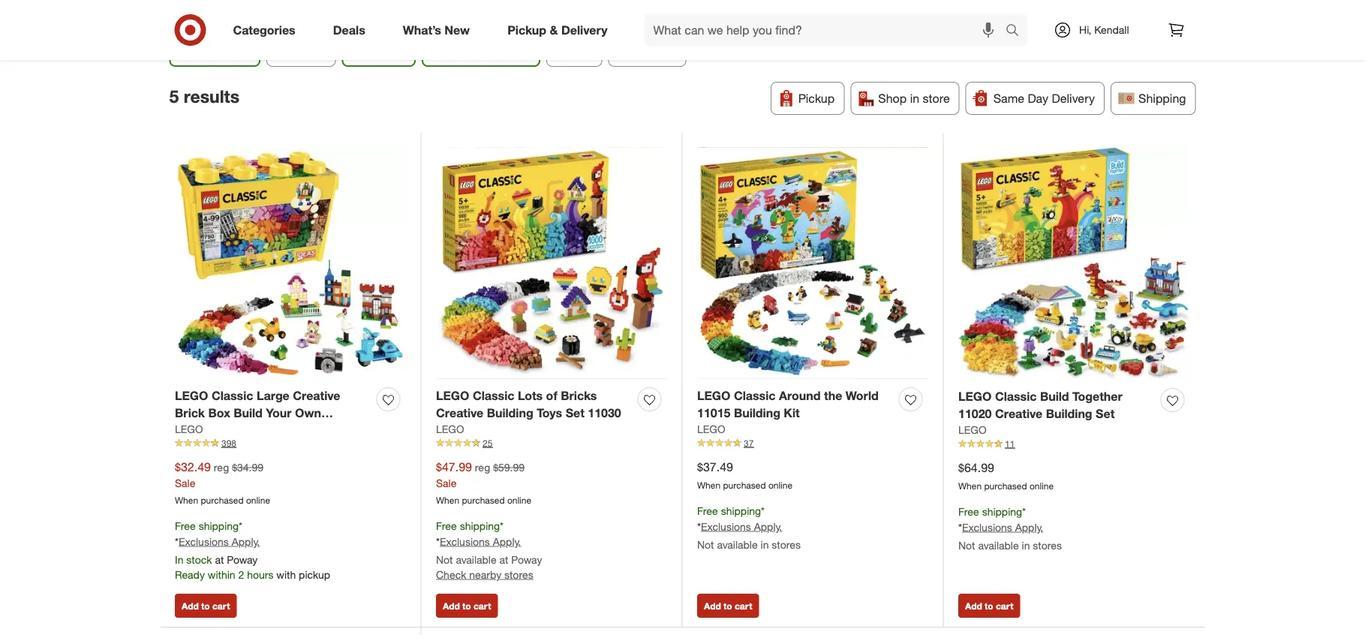 Task type: locate. For each thing, give the bounding box(es) containing it.
1 horizontal spatial build
[[1041, 389, 1070, 404]]

5 results
[[169, 86, 240, 107]]

set down 'bricks'
[[566, 406, 585, 420]]

lego classic around the world 11015 building kit image
[[698, 148, 929, 379], [698, 148, 929, 379]]

creative up 25
[[436, 406, 484, 420]]

apply. down the $64.99 when purchased online
[[1016, 521, 1044, 534]]

1 horizontal spatial reg
[[475, 461, 491, 474]]

creative
[[293, 389, 341, 403], [436, 406, 484, 420], [996, 406, 1043, 421], [175, 423, 222, 438]]

1 poway from the left
[[227, 553, 258, 566]]

online inside $37.49 when purchased online
[[769, 480, 793, 491]]

4 add to cart from the left
[[966, 600, 1014, 611]]

building down own
[[287, 423, 333, 438]]

sale
[[175, 477, 196, 490], [436, 477, 457, 490]]

3 add from the left
[[704, 600, 721, 611]]

shipping button
[[1111, 82, 1197, 115]]

4 add from the left
[[966, 600, 983, 611]]

build
[[1041, 389, 1070, 404], [234, 406, 263, 420]]

2 add to cart from the left
[[443, 600, 491, 611]]

exclusions up stock
[[179, 535, 229, 548]]

pickup down what can we help you find? suggestions appear below search box
[[799, 91, 835, 105]]

available
[[717, 538, 758, 551], [979, 539, 1019, 552], [456, 553, 497, 566]]

2 reg from the left
[[475, 461, 491, 474]]

0 horizontal spatial in
[[761, 538, 769, 551]]

exclusions apply. link down the $64.99 when purchased online
[[963, 521, 1044, 534]]

1 horizontal spatial set
[[1096, 406, 1115, 421]]

exclusions apply. link up nearby
[[440, 535, 521, 548]]

free up check
[[436, 519, 457, 532]]

1 horizontal spatial sale
[[436, 477, 457, 490]]

purchased down $34.99
[[201, 495, 244, 506]]

shipping down $47.99 reg $59.99 sale when purchased online
[[460, 519, 500, 532]]

shipping for lego classic around the world 11015 building kit
[[721, 504, 761, 517]]

free shipping * * exclusions apply. not available in stores down $37.49 when purchased online
[[698, 504, 801, 551]]

purchased inside the $64.99 when purchased online
[[985, 480, 1028, 492]]

$47.99
[[436, 460, 472, 474]]

to
[[201, 600, 210, 611], [463, 600, 471, 611], [724, 600, 733, 611], [985, 600, 994, 611]]

2 to from the left
[[463, 600, 471, 611]]

building for build
[[1046, 406, 1093, 421]]

3 add to cart button from the left
[[698, 594, 759, 618]]

hi,
[[1080, 23, 1092, 36]]

free for lego classic large creative brick box build your own creative toys, kids building kit 10698
[[175, 519, 196, 532]]

kids
[[258, 423, 283, 438]]

purchased down "$37.49"
[[723, 480, 766, 491]]

in for lego classic around the world 11015 building kit
[[761, 538, 769, 551]]

creative inside lego classic lots of bricks creative building toys set 11030
[[436, 406, 484, 420]]

25
[[483, 438, 493, 449]]

in left store
[[911, 91, 920, 105]]

lego
[[175, 389, 208, 403], [436, 389, 470, 403], [698, 389, 731, 403], [959, 389, 992, 404], [175, 423, 203, 436], [436, 423, 465, 436], [698, 423, 726, 436], [959, 423, 987, 436]]

2 horizontal spatial stores
[[1033, 539, 1062, 552]]

when down $32.49
[[175, 495, 198, 506]]

1 horizontal spatial delivery
[[1052, 91, 1096, 105]]

online
[[769, 480, 793, 491], [1030, 480, 1054, 492], [246, 495, 270, 506], [508, 495, 532, 506]]

2 sale from the left
[[436, 477, 457, 490]]

shipping up stock
[[199, 519, 239, 532]]

free shipping * * exclusions apply. not available in stores for $37.49
[[698, 504, 801, 551]]

0 horizontal spatial available
[[456, 553, 497, 566]]

0 horizontal spatial build
[[234, 406, 263, 420]]

shop
[[879, 91, 907, 105]]

available up check nearby stores "button"
[[456, 553, 497, 566]]

reg
[[214, 461, 229, 474], [475, 461, 491, 474]]

* down '$32.49 reg $34.99 sale when purchased online'
[[239, 519, 243, 532]]

sale inside '$32.49 reg $34.99 sale when purchased online'
[[175, 477, 196, 490]]

0 horizontal spatial delivery
[[562, 23, 608, 37]]

kit inside the 'lego classic large creative brick box build your own creative toys, kids building kit 10698'
[[337, 423, 353, 438]]

exclusions apply. link for lego classic large creative brick box build your own creative toys, kids building kit 10698
[[179, 535, 260, 548]]

free inside free shipping * * exclusions apply. in stock at  poway ready within 2 hours with pickup
[[175, 519, 196, 532]]

classic for lots
[[473, 389, 515, 403]]

5
[[169, 86, 179, 107]]

free inside free shipping * * exclusions apply. not available at poway check nearby stores
[[436, 519, 457, 532]]

apply. up nearby
[[493, 535, 521, 548]]

pickup left & at the left of the page
[[508, 23, 547, 37]]

check nearby stores button
[[436, 567, 534, 582]]

available for $37.49
[[717, 538, 758, 551]]

1 vertical spatial delivery
[[1052, 91, 1096, 105]]

building up 37
[[734, 406, 781, 420]]

in
[[911, 91, 920, 105], [761, 538, 769, 551], [1022, 539, 1031, 552]]

purchased down the $59.99
[[462, 495, 505, 506]]

free shipping * * exclusions apply. not available in stores
[[698, 504, 801, 551], [959, 505, 1062, 552]]

nearby
[[470, 568, 502, 581]]

1 horizontal spatial kit
[[784, 406, 800, 420]]

2 horizontal spatial available
[[979, 539, 1019, 552]]

shipping for lego classic lots of bricks creative building toys set 11030
[[460, 519, 500, 532]]

building for lots
[[487, 406, 534, 420]]

0 horizontal spatial at
[[215, 553, 224, 566]]

1 reg from the left
[[214, 461, 229, 474]]

available down $37.49 when purchased online
[[717, 538, 758, 551]]

2 horizontal spatial in
[[1022, 539, 1031, 552]]

hours
[[247, 568, 274, 581]]

what's new
[[403, 23, 470, 37]]

reg inside $47.99 reg $59.99 sale when purchased online
[[475, 461, 491, 474]]

in
[[175, 553, 184, 566]]

when down "$37.49"
[[698, 480, 721, 491]]

at inside free shipping * * exclusions apply. not available at poway check nearby stores
[[500, 553, 509, 566]]

deals
[[333, 23, 365, 37]]

building inside lego classic build together 11020 creative building set
[[1046, 406, 1093, 421]]

shipping down $37.49 when purchased online
[[721, 504, 761, 517]]

new
[[445, 23, 470, 37]]

0 vertical spatial delivery
[[562, 23, 608, 37]]

free for lego classic build together 11020 creative building set
[[959, 505, 980, 518]]

building for around
[[734, 406, 781, 420]]

* down the $64.99 when purchased online
[[1023, 505, 1026, 518]]

online down $34.99
[[246, 495, 270, 506]]

available down the $64.99 when purchased online
[[979, 539, 1019, 552]]

$32.49
[[175, 460, 211, 474]]

apply. up 2 at the bottom left
[[232, 535, 260, 548]]

0 horizontal spatial free shipping * * exclusions apply. not available in stores
[[698, 504, 801, 551]]

1 add to cart from the left
[[182, 600, 230, 611]]

apply. inside free shipping * * exclusions apply. in stock at  poway ready within 2 hours with pickup
[[232, 535, 260, 548]]

when down the $64.99
[[959, 480, 982, 492]]

2 poway from the left
[[512, 553, 542, 566]]

sale inside $47.99 reg $59.99 sale when purchased online
[[436, 477, 457, 490]]

classic up box at left
[[212, 389, 253, 403]]

pickup
[[299, 568, 330, 581]]

1 horizontal spatial available
[[717, 538, 758, 551]]

at up within
[[215, 553, 224, 566]]

0 horizontal spatial set
[[566, 406, 585, 420]]

$64.99
[[959, 461, 995, 475]]

1 horizontal spatial at
[[500, 553, 509, 566]]

exclusions
[[701, 520, 751, 533], [963, 521, 1013, 534], [179, 535, 229, 548], [440, 535, 490, 548]]

exclusions inside free shipping * * exclusions apply. in stock at  poway ready within 2 hours with pickup
[[179, 535, 229, 548]]

0 vertical spatial kit
[[784, 406, 800, 420]]

not
[[698, 538, 714, 551], [959, 539, 976, 552], [436, 553, 453, 566]]

1 horizontal spatial pickup
[[799, 91, 835, 105]]

exclusions down $37.49 when purchased online
[[701, 520, 751, 533]]

lego link up $47.99
[[436, 422, 465, 437]]

apply. inside free shipping * * exclusions apply. not available at poway check nearby stores
[[493, 535, 521, 548]]

exclusions down the $64.99 when purchased online
[[963, 521, 1013, 534]]

apply.
[[754, 520, 783, 533], [1016, 521, 1044, 534], [232, 535, 260, 548], [493, 535, 521, 548]]

set
[[566, 406, 585, 420], [1096, 406, 1115, 421]]

your
[[266, 406, 292, 420]]

same day delivery button
[[966, 82, 1105, 115]]

in down $37.49 when purchased online
[[761, 538, 769, 551]]

lego link for lego classic large creative brick box build your own creative toys, kids building kit 10698
[[175, 422, 203, 437]]

building down lots
[[487, 406, 534, 420]]

classic left lots
[[473, 389, 515, 403]]

at inside free shipping * * exclusions apply. in stock at  poway ready within 2 hours with pickup
[[215, 553, 224, 566]]

hi, kendall
[[1080, 23, 1130, 36]]

creative up 10698
[[175, 423, 222, 438]]

when
[[698, 480, 721, 491], [959, 480, 982, 492], [175, 495, 198, 506], [436, 495, 460, 506]]

37
[[744, 438, 754, 449]]

exclusions apply. link down $37.49 when purchased online
[[701, 520, 783, 533]]

in down the $64.99 when purchased online
[[1022, 539, 1031, 552]]

lego inside the 'lego classic large creative brick box build your own creative toys, kids building kit 10698'
[[175, 389, 208, 403]]

apply. for your
[[232, 535, 260, 548]]

* up 'in' on the bottom of page
[[175, 535, 179, 548]]

What can we help you find? suggestions appear below search field
[[645, 14, 1010, 47]]

classic inside lego classic build together 11020 creative building set
[[996, 389, 1037, 404]]

build left together
[[1041, 389, 1070, 404]]

1 cart from the left
[[212, 600, 230, 611]]

exclusions for lego classic around the world 11015 building kit
[[701, 520, 751, 533]]

day
[[1028, 91, 1049, 105]]

classic inside lego classic lots of bricks creative building toys set 11030
[[473, 389, 515, 403]]

sale down $32.49
[[175, 477, 196, 490]]

kit
[[784, 406, 800, 420], [337, 423, 353, 438]]

3 add to cart from the left
[[704, 600, 753, 611]]

delivery for same day delivery
[[1052, 91, 1096, 105]]

2 horizontal spatial not
[[959, 539, 976, 552]]

1 at from the left
[[215, 553, 224, 566]]

2 at from the left
[[500, 553, 509, 566]]

the
[[824, 389, 843, 403]]

building up 11 link
[[1046, 406, 1093, 421]]

free down the $64.99
[[959, 505, 980, 518]]

add to cart button
[[175, 594, 237, 618], [436, 594, 498, 618], [698, 594, 759, 618], [959, 594, 1021, 618]]

free down "$37.49"
[[698, 504, 718, 517]]

exclusions apply. link for lego classic lots of bricks creative building toys set 11030
[[440, 535, 521, 548]]

shipping inside free shipping * * exclusions apply. not available at poway check nearby stores
[[460, 519, 500, 532]]

classic inside lego classic around the world 11015 building kit
[[734, 389, 776, 403]]

lego link down 11020
[[959, 423, 987, 438]]

poway up check nearby stores "button"
[[512, 553, 542, 566]]

apply. down $37.49 when purchased online
[[754, 520, 783, 533]]

when down $47.99
[[436, 495, 460, 506]]

build inside lego classic build together 11020 creative building set
[[1041, 389, 1070, 404]]

lego inside lego classic around the world 11015 building kit
[[698, 389, 731, 403]]

* down $37.49 when purchased online
[[761, 504, 765, 517]]

lego classic build together 11020 creative building set link
[[959, 388, 1156, 423]]

within
[[208, 568, 235, 581]]

in inside button
[[911, 91, 920, 105]]

classic for build
[[996, 389, 1037, 404]]

lego classic large creative brick box build your own creative toys, kids building kit 10698 image
[[175, 148, 406, 379], [175, 148, 406, 379]]

lego link down brick
[[175, 422, 203, 437]]

reg down 398
[[214, 461, 229, 474]]

lego classic build together 11020 creative building set image
[[959, 148, 1191, 380], [959, 148, 1191, 380]]

online inside the $64.99 when purchased online
[[1030, 480, 1054, 492]]

pickup for pickup & delivery
[[508, 23, 547, 37]]

exclusions apply. link for lego classic build together 11020 creative building set
[[963, 521, 1044, 534]]

delivery right & at the left of the page
[[562, 23, 608, 37]]

apply. for kit
[[754, 520, 783, 533]]

online down 37 link
[[769, 480, 793, 491]]

lego link for lego classic lots of bricks creative building toys set 11030
[[436, 422, 465, 437]]

filter
[[202, 43, 231, 57]]

3 cart from the left
[[735, 600, 753, 611]]

at up nearby
[[500, 553, 509, 566]]

exclusions up check
[[440, 535, 490, 548]]

2 add to cart button from the left
[[436, 594, 498, 618]]

1 horizontal spatial poway
[[512, 553, 542, 566]]

1 add from the left
[[182, 600, 199, 611]]

shipping
[[721, 504, 761, 517], [983, 505, 1023, 518], [199, 519, 239, 532], [460, 519, 500, 532]]

building
[[487, 406, 534, 420], [734, 406, 781, 420], [1046, 406, 1093, 421], [287, 423, 333, 438]]

available inside free shipping * * exclusions apply. not available at poway check nearby stores
[[456, 553, 497, 566]]

1 add to cart button from the left
[[175, 594, 237, 618]]

0 horizontal spatial stores
[[505, 568, 534, 581]]

1 horizontal spatial free shipping * * exclusions apply. not available in stores
[[959, 505, 1062, 552]]

cart for lego classic lots of bricks creative building toys set 11030
[[474, 600, 491, 611]]

shipping down the $64.99 when purchased online
[[983, 505, 1023, 518]]

1 horizontal spatial not
[[698, 538, 714, 551]]

free shipping * * exclusions apply. not available in stores down the $64.99 when purchased online
[[959, 505, 1062, 552]]

4 to from the left
[[985, 600, 994, 611]]

add
[[182, 600, 199, 611], [443, 600, 460, 611], [704, 600, 721, 611], [966, 600, 983, 611]]

building inside the 'lego classic large creative brick box build your own creative toys, kids building kit 10698'
[[287, 423, 333, 438]]

classic left "around"
[[734, 389, 776, 403]]

lego link down 11015
[[698, 422, 726, 437]]

creative up 11
[[996, 406, 1043, 421]]

reg inside '$32.49 reg $34.99 sale when purchased online'
[[214, 461, 229, 474]]

build up toys,
[[234, 406, 263, 420]]

0 horizontal spatial kit
[[337, 423, 353, 438]]

not for $64.99
[[959, 539, 976, 552]]

delivery right day
[[1052, 91, 1096, 105]]

pickup inside button
[[799, 91, 835, 105]]

lego classic lots of bricks creative building toys set 11030 image
[[436, 148, 668, 379], [436, 148, 668, 379]]

poway inside free shipping * * exclusions apply. in stock at  poway ready within 2 hours with pickup
[[227, 553, 258, 566]]

classic inside the 'lego classic large creative brick box build your own creative toys, kids building kit 10698'
[[212, 389, 253, 403]]

purchased down the $64.99
[[985, 480, 1028, 492]]

4 add to cart button from the left
[[959, 594, 1021, 618]]

building inside lego classic around the world 11015 building kit
[[734, 406, 781, 420]]

4 cart from the left
[[996, 600, 1014, 611]]

11
[[1005, 438, 1015, 450]]

lego classic large creative brick box build your own creative toys, kids building kit 10698 link
[[175, 387, 371, 455]]

0 horizontal spatial pickup
[[508, 23, 547, 37]]

1 vertical spatial build
[[234, 406, 263, 420]]

online down the $59.99
[[508, 495, 532, 506]]

add to cart
[[182, 600, 230, 611], [443, 600, 491, 611], [704, 600, 753, 611], [966, 600, 1014, 611]]

0 horizontal spatial not
[[436, 553, 453, 566]]

stores
[[772, 538, 801, 551], [1033, 539, 1062, 552], [505, 568, 534, 581]]

0 horizontal spatial poway
[[227, 553, 258, 566]]

sale for $47.99
[[436, 477, 457, 490]]

when inside '$32.49 reg $34.99 sale when purchased online'
[[175, 495, 198, 506]]

&
[[550, 23, 558, 37]]

0 horizontal spatial sale
[[175, 477, 196, 490]]

poway up 2 at the bottom left
[[227, 553, 258, 566]]

exclusions apply. link up stock
[[179, 535, 260, 548]]

shipping inside free shipping * * exclusions apply. in stock at  poway ready within 2 hours with pickup
[[199, 519, 239, 532]]

0 vertical spatial pickup
[[508, 23, 547, 37]]

kit down "around"
[[784, 406, 800, 420]]

classic for around
[[734, 389, 776, 403]]

sale for $32.49
[[175, 477, 196, 490]]

1 to from the left
[[201, 600, 210, 611]]

add to cart for lego classic large creative brick box build your own creative toys, kids building kit 10698
[[182, 600, 230, 611]]

together
[[1073, 389, 1123, 404]]

0 horizontal spatial reg
[[214, 461, 229, 474]]

delivery for pickup & delivery
[[562, 23, 608, 37]]

same day delivery
[[994, 91, 1096, 105]]

2 cart from the left
[[474, 600, 491, 611]]

reg down 25
[[475, 461, 491, 474]]

exclusions inside free shipping * * exclusions apply. not available at poway check nearby stores
[[440, 535, 490, 548]]

lego inside lego classic lots of bricks creative building toys set 11030
[[436, 389, 470, 403]]

lego classic lots of bricks creative building toys set 11030
[[436, 389, 622, 420]]

stores for $37.49
[[772, 538, 801, 551]]

sale down $47.99
[[436, 477, 457, 490]]

3 to from the left
[[724, 600, 733, 611]]

1 horizontal spatial stores
[[772, 538, 801, 551]]

purchased
[[723, 480, 766, 491], [985, 480, 1028, 492], [201, 495, 244, 506], [462, 495, 505, 506]]

check
[[436, 568, 467, 581]]

free up 'in' on the bottom of page
[[175, 519, 196, 532]]

add to cart for lego classic build together 11020 creative building set
[[966, 600, 1014, 611]]

stores inside free shipping * * exclusions apply. not available at poway check nearby stores
[[505, 568, 534, 581]]

poway inside free shipping * * exclusions apply. not available at poway check nearby stores
[[512, 553, 542, 566]]

delivery inside button
[[1052, 91, 1096, 105]]

free
[[698, 504, 718, 517], [959, 505, 980, 518], [175, 519, 196, 532], [436, 519, 457, 532]]

*
[[761, 504, 765, 517], [1023, 505, 1026, 518], [239, 519, 243, 532], [500, 519, 504, 532], [698, 520, 701, 533], [959, 521, 963, 534], [175, 535, 179, 548], [436, 535, 440, 548]]

free for lego classic lots of bricks creative building toys set 11030
[[436, 519, 457, 532]]

1 horizontal spatial in
[[911, 91, 920, 105]]

$59.99
[[493, 461, 525, 474]]

1 sale from the left
[[175, 477, 196, 490]]

set down together
[[1096, 406, 1115, 421]]

building inside lego classic lots of bricks creative building toys set 11030
[[487, 406, 534, 420]]

0 vertical spatial build
[[1041, 389, 1070, 404]]

37 link
[[698, 437, 929, 450]]

at
[[215, 553, 224, 566], [500, 553, 509, 566]]

classic up 11
[[996, 389, 1037, 404]]

purchased inside $37.49 when purchased online
[[723, 480, 766, 491]]

2 add from the left
[[443, 600, 460, 611]]

1 vertical spatial kit
[[337, 423, 353, 438]]

kit right the kids
[[337, 423, 353, 438]]

online down 11 link
[[1030, 480, 1054, 492]]

bricks
[[561, 389, 597, 403]]

1 vertical spatial pickup
[[799, 91, 835, 105]]



Task type: vqa. For each thing, say whether or not it's contained in the screenshot.
search button
yes



Task type: describe. For each thing, give the bounding box(es) containing it.
to for lego classic build together 11020 creative building set
[[985, 600, 994, 611]]

when inside the $64.99 when purchased online
[[959, 480, 982, 492]]

add for lego classic large creative brick box build your own creative toys, kids building kit 10698
[[182, 600, 199, 611]]

reg for $32.49
[[214, 461, 229, 474]]

398
[[222, 438, 237, 449]]

lego classic lots of bricks creative building toys set 11030 link
[[436, 387, 632, 422]]

lego classic around the world 11015 building kit link
[[698, 387, 894, 422]]

apply. for set
[[1016, 521, 1044, 534]]

set inside lego classic lots of bricks creative building toys set 11030
[[566, 406, 585, 420]]

own
[[295, 406, 321, 420]]

pickup for pickup
[[799, 91, 835, 105]]

online inside '$32.49 reg $34.99 sale when purchased online'
[[246, 495, 270, 506]]

in for lego classic build together 11020 creative building set
[[1022, 539, 1031, 552]]

not inside free shipping * * exclusions apply. not available at poway check nearby stores
[[436, 553, 453, 566]]

brick
[[175, 406, 205, 420]]

around
[[779, 389, 821, 403]]

fpo/apo
[[621, 43, 674, 57]]

creative up own
[[293, 389, 341, 403]]

11015
[[698, 406, 731, 420]]

shop in store
[[879, 91, 950, 105]]

exclusions for lego classic lots of bricks creative building toys set 11030
[[440, 535, 490, 548]]

add to cart button for lego classic around the world 11015 building kit
[[698, 594, 759, 618]]

cart for lego classic around the world 11015 building kit
[[735, 600, 753, 611]]

* down the $64.99
[[959, 521, 963, 534]]

stock
[[186, 553, 212, 566]]

add to cart for lego classic around the world 11015 building kit
[[704, 600, 753, 611]]

toys,
[[226, 423, 254, 438]]

exclusions for lego classic large creative brick box build your own creative toys, kids building kit 10698
[[179, 535, 229, 548]]

free shipping * * exclusions apply. not available at poway check nearby stores
[[436, 519, 542, 581]]

online inside $47.99 reg $59.99 sale when purchased online
[[508, 495, 532, 506]]

not for $37.49
[[698, 538, 714, 551]]

11 link
[[959, 438, 1191, 451]]

add for lego classic build together 11020 creative building set
[[966, 600, 983, 611]]

what's
[[403, 23, 441, 37]]

reg for $47.99
[[475, 461, 491, 474]]

398 link
[[175, 437, 406, 450]]

$47.99 reg $59.99 sale when purchased online
[[436, 460, 532, 506]]

at for $47.99
[[500, 553, 509, 566]]

categories link
[[220, 14, 314, 47]]

free shipping * * exclusions apply. not available in stores for $64.99
[[959, 505, 1062, 552]]

with
[[277, 568, 296, 581]]

fpo/apo button
[[609, 34, 687, 67]]

10698
[[175, 440, 208, 455]]

ready
[[175, 568, 205, 581]]

11030
[[588, 406, 622, 420]]

kendall
[[1095, 23, 1130, 36]]

build inside the 'lego classic large creative brick box build your own creative toys, kids building kit 10698'
[[234, 406, 263, 420]]

exclusions for lego classic build together 11020 creative building set
[[963, 521, 1013, 534]]

to for lego classic large creative brick box build your own creative toys, kids building kit 10698
[[201, 600, 210, 611]]

world
[[846, 389, 879, 403]]

add to cart for lego classic lots of bricks creative building toys set 11030
[[443, 600, 491, 611]]

at for $32.49
[[215, 553, 224, 566]]

filter (3) button
[[169, 34, 261, 67]]

filter (3)
[[202, 43, 249, 57]]

exclusions apply. link for lego classic around the world 11015 building kit
[[701, 520, 783, 533]]

lego link for lego classic around the world 11015 building kit
[[698, 422, 726, 437]]

results
[[184, 86, 240, 107]]

deals link
[[320, 14, 384, 47]]

search
[[999, 24, 1036, 39]]

categories
[[233, 23, 296, 37]]

$37.49
[[698, 460, 734, 474]]

lego inside lego classic build together 11020 creative building set
[[959, 389, 992, 404]]

lego classic around the world 11015 building kit
[[698, 389, 879, 420]]

add for lego classic lots of bricks creative building toys set 11030
[[443, 600, 460, 611]]

shop in store button
[[851, 82, 960, 115]]

$64.99 when purchased online
[[959, 461, 1054, 492]]

* up check
[[436, 535, 440, 548]]

to for lego classic lots of bricks creative building toys set 11030
[[463, 600, 471, 611]]

stores for $64.99
[[1033, 539, 1062, 552]]

large
[[257, 389, 290, 403]]

poway for $32.49
[[227, 553, 258, 566]]

add to cart button for lego classic large creative brick box build your own creative toys, kids building kit 10698
[[175, 594, 237, 618]]

free for lego classic around the world 11015 building kit
[[698, 504, 718, 517]]

25 link
[[436, 437, 668, 450]]

* down $47.99 reg $59.99 sale when purchased online
[[500, 519, 504, 532]]

cart for lego classic large creative brick box build your own creative toys, kids building kit 10698
[[212, 600, 230, 611]]

when inside $47.99 reg $59.99 sale when purchased online
[[436, 495, 460, 506]]

shipping for lego classic large creative brick box build your own creative toys, kids building kit 10698
[[199, 519, 239, 532]]

same
[[994, 91, 1025, 105]]

add to cart button for lego classic build together 11020 creative building set
[[959, 594, 1021, 618]]

poway for $47.99
[[512, 553, 542, 566]]

search button
[[999, 14, 1036, 50]]

to for lego classic around the world 11015 building kit
[[724, 600, 733, 611]]

2
[[238, 568, 244, 581]]

$34.99
[[232, 461, 264, 474]]

* down "$37.49"
[[698, 520, 701, 533]]

lego classic build together 11020 creative building set
[[959, 389, 1123, 421]]

11020
[[959, 406, 992, 421]]

shipping for lego classic build together 11020 creative building set
[[983, 505, 1023, 518]]

creative inside lego classic build together 11020 creative building set
[[996, 406, 1043, 421]]

lots
[[518, 389, 543, 403]]

pickup & delivery link
[[495, 14, 627, 47]]

when inside $37.49 when purchased online
[[698, 480, 721, 491]]

$32.49 reg $34.99 sale when purchased online
[[175, 460, 270, 506]]

classic for large
[[212, 389, 253, 403]]

store
[[923, 91, 950, 105]]

free shipping * * exclusions apply. in stock at  poway ready within 2 hours with pickup
[[175, 519, 330, 581]]

$37.49 when purchased online
[[698, 460, 793, 491]]

what's new link
[[390, 14, 489, 47]]

add for lego classic around the world 11015 building kit
[[704, 600, 721, 611]]

available for $64.99
[[979, 539, 1019, 552]]

cart for lego classic build together 11020 creative building set
[[996, 600, 1014, 611]]

purchased inside $47.99 reg $59.99 sale when purchased online
[[462, 495, 505, 506]]

lego link for lego classic build together 11020 creative building set
[[959, 423, 987, 438]]

set inside lego classic build together 11020 creative building set
[[1096, 406, 1115, 421]]

pickup button
[[771, 82, 845, 115]]

(3)
[[235, 43, 249, 57]]

of
[[546, 389, 558, 403]]

toys
[[537, 406, 563, 420]]

pickup & delivery
[[508, 23, 608, 37]]

add to cart button for lego classic lots of bricks creative building toys set 11030
[[436, 594, 498, 618]]

box
[[208, 406, 230, 420]]

shipping
[[1139, 91, 1187, 105]]

purchased inside '$32.49 reg $34.99 sale when purchased online'
[[201, 495, 244, 506]]

apply. for toys
[[493, 535, 521, 548]]

lego classic large creative brick box build your own creative toys, kids building kit 10698
[[175, 389, 353, 455]]

kit inside lego classic around the world 11015 building kit
[[784, 406, 800, 420]]



